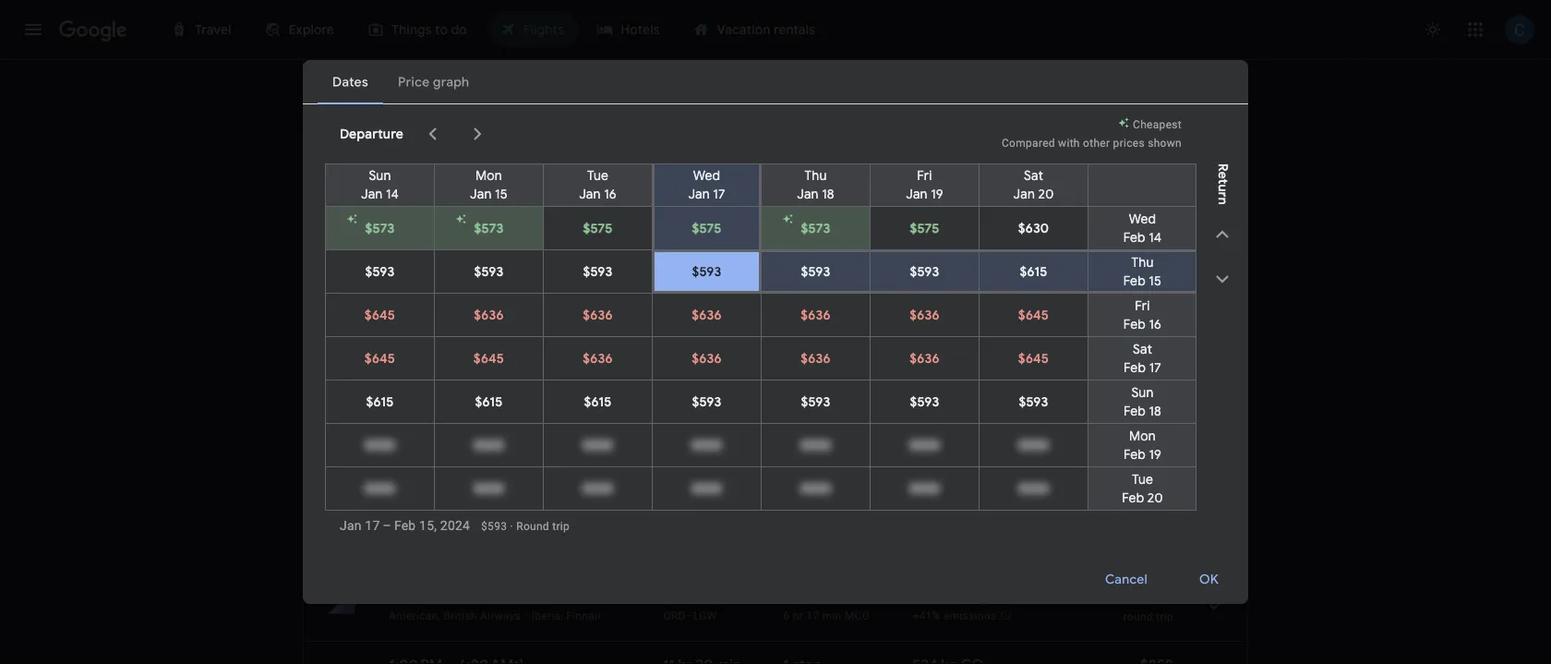 Task type: describe. For each thing, give the bounding box(es) containing it.
18 inside wed feb 14 thu feb 15 fri feb 16 sat feb 17 sun feb 18 mon feb 19
[[1150, 403, 1162, 419]]

ok button
[[1178, 557, 1241, 602]]

$859
[[1141, 454, 1174, 473]]

mon jan 15
[[470, 167, 508, 202]]

round for $818
[[1124, 611, 1154, 623]]

optional
[[789, 250, 833, 263]]

up to $2,000
[[659, 92, 738, 109]]

$593 button up loading prices, jan 20 to feb 19 text field
[[980, 381, 1088, 423]]

$593 for $593 button over 10:40 pm
[[474, 263, 504, 280]]

$593 button up loading prices, jan 18 to feb 19 text box
[[762, 381, 870, 423]]

trip for 616
[[1157, 611, 1174, 623]]

total duration 9 hr 49 min. element
[[663, 385, 784, 406]]

kg for 543
[[942, 385, 958, 404]]

finnair for 17 hr
[[566, 610, 602, 623]]

nov 21 – dec 19
[[441, 170, 535, 187]]

$645 button down american
[[326, 337, 434, 380]]

round
[[517, 520, 550, 532]]

$845
[[1139, 297, 1174, 316]]

apply.
[[975, 250, 1005, 263]]

1 carry-on bag
[[434, 92, 523, 109]]

co for 618
[[958, 454, 981, 473]]

17 inside wed feb 14 thu feb 15 fri feb 16 sat feb 17 sun feb 18 mon feb 19
[[1150, 359, 1162, 376]]

total duration 7 hr 40 min. element
[[663, 297, 784, 319]]

0000 down '618'
[[910, 481, 940, 496]]

n
[[1215, 197, 1231, 205]]

2 $575 button from the left
[[655, 207, 759, 249]]

klm,
[[426, 477, 452, 490]]

track prices
[[334, 170, 410, 187]]

iberia, finnair for 9 hr 49 min
[[532, 407, 602, 420]]

8:30 am
[[389, 587, 444, 606]]

jan up other
[[340, 518, 362, 533]]

flights for best departing flights
[[434, 222, 488, 246]]

feb inside tue feb 20
[[1123, 490, 1145, 506]]

19 inside wed feb 14 thu feb 15 fri feb 16 sat feb 17 sun feb 18 mon feb 19
[[1149, 446, 1162, 463]]

2 inside avoids as much co 2 as 2,131 trees absorb in a day
[[494, 343, 499, 354]]

tue for feb
[[1132, 471, 1154, 488]]

3 $573 from the left
[[801, 220, 831, 236]]

ord inside '7 hr 40 min ord – lhr'
[[663, 320, 686, 333]]

1 fees from the left
[[704, 250, 727, 263]]

859 US dollars text field
[[1141, 656, 1174, 664]]

Departure time: 8:30 AM. text field
[[389, 587, 444, 606]]

1 horizontal spatial bag
[[902, 250, 922, 263]]

15 inside wed feb 14 thu feb 15 fri feb 16 sat feb 17 sun feb 18 mon feb 19
[[1149, 272, 1162, 289]]

all filters (5) button
[[303, 85, 427, 115]]

859 US dollars text field
[[1141, 454, 1174, 473]]

$615 button up 0000 text box
[[544, 381, 652, 423]]

tue for jan
[[587, 167, 609, 184]]

cancel
[[1106, 571, 1148, 588]]

1 $573 button from the left
[[326, 207, 434, 249]]

Loading prices, Jan 20 to Feb 19 text field
[[1019, 436, 1049, 454]]

1 for 1 stop 6 hr 17 min mco
[[784, 587, 789, 606]]

stop for 11 hr 10 min
[[793, 454, 823, 473]]

18 inside thu jan 18
[[822, 186, 835, 202]]

dates
[[642, 170, 677, 187]]

17 inside "17 hr ord – lgw"
[[663, 587, 677, 606]]

616
[[913, 587, 935, 606]]

$615 up the 0000 text field
[[366, 393, 394, 410]]

Loading prices, Jan 20 to Feb 20 text field
[[1019, 479, 1049, 498]]

+41% for 618
[[913, 476, 941, 489]]

carry-
[[443, 92, 481, 109]]

iberia, for 2:41 pm
[[532, 407, 563, 420]]

layover (1 of 1) is a 6 hr 17 min layover at orlando international airport in orlando. element
[[784, 609, 904, 623]]

$593 for $593 button on top of loading prices, jan 20 to feb 19 text field
[[1019, 393, 1049, 410]]

2:41 pm
[[389, 385, 440, 404]]

+41% emissions for 616
[[913, 609, 997, 622]]

british for 8:30 am
[[444, 610, 477, 623]]

stop for 9 hr 49 min
[[793, 385, 823, 404]]

iberia, finnair for 17 hr
[[532, 610, 602, 623]]

0000 down loading prices, jan 20 to feb 19 text field
[[1019, 481, 1049, 496]]

$630 button
[[980, 207, 1088, 249]]

min for 11 hr 10 min
[[715, 454, 740, 473]]

mdw
[[663, 477, 691, 490]]

absorb
[[580, 339, 616, 352]]

shown
[[1148, 137, 1182, 150]]

e
[[1215, 171, 1231, 179]]

tue feb 20
[[1123, 471, 1164, 506]]

$575 for first $575 button from right
[[910, 220, 940, 236]]

convenience
[[446, 250, 511, 263]]

operated by skywest dba delta connection
[[539, 477, 764, 490]]

$593 button up loading prices, jan 19 to feb 19 text field
[[871, 381, 979, 423]]

day
[[641, 339, 659, 352]]

british airways, iberia, finnair
[[449, 320, 602, 333]]

0000 up 1 stop 2 hr 28 min dtw
[[801, 437, 831, 453]]

by:
[[1201, 248, 1219, 265]]

0000 down 0000 text box
[[583, 481, 613, 496]]

$593 left ·
[[481, 520, 507, 532]]

jan for tue
[[579, 186, 601, 202]]

ok
[[1200, 571, 1219, 588]]

stop for 17 hr
[[793, 587, 823, 606]]

iberia, for 8:30 am
[[532, 610, 563, 623]]

atlantic
[[488, 477, 528, 490]]

any dates
[[615, 170, 677, 187]]

wed for feb
[[1129, 211, 1157, 227]]

11 hr 10 min mdw – lhr
[[663, 454, 740, 490]]

jan for thu
[[797, 186, 819, 202]]

Departure time: 2:41 PM. text field
[[389, 385, 440, 404]]

2,131
[[517, 339, 547, 352]]

assistance
[[1066, 250, 1122, 263]]

Loading prices, Jan 18 to Feb 19 text field
[[801, 436, 831, 454]]

8:30 am – 7:30 am
[[389, 587, 516, 606]]

hr inside 11 hr 10 min mdw – lhr
[[678, 454, 692, 473]]

t
[[1215, 179, 1231, 184]]

2 $573 button from the left
[[435, 207, 543, 249]]

$615 up 0000 text box
[[584, 393, 612, 410]]

$615 button up loading prices, jan 15 to feb 19 'text box'
[[435, 381, 543, 423]]

kg for 616
[[938, 587, 955, 606]]

$593 button up '40'
[[655, 252, 759, 291]]

28
[[807, 477, 820, 490]]

15,
[[419, 518, 437, 533]]

17 – feb
[[365, 518, 416, 533]]

for
[[730, 250, 744, 263]]

1 finnair from the top
[[566, 320, 602, 333]]

date
[[1032, 169, 1061, 185]]

14 for wed
[[1149, 229, 1162, 246]]

$859 round trip
[[1124, 454, 1174, 490]]

– left 7:30 am
[[448, 587, 457, 606]]

1 as from the left
[[431, 339, 443, 352]]

emissions
[[995, 92, 1055, 109]]

Loading prices, Jan 16 to Feb 19 text field
[[583, 436, 613, 454]]

$593 button down best departing flights at the top left of the page
[[326, 250, 434, 293]]

hr inside 1 stop 6 hr 17 min mco
[[793, 610, 804, 623]]

price graph
[[1160, 169, 1230, 185]]

thu jan 18
[[797, 167, 835, 202]]

1 carry-on bag button
[[423, 85, 555, 115]]

2 delta from the left
[[675, 477, 702, 490]]

1 stop 6 hr 17 min mco
[[784, 587, 870, 623]]

– inside "17 hr ord – lgw"
[[686, 610, 694, 623]]

17 inside 1 stop 6 hr 17 min mco
[[807, 610, 820, 623]]

wed for jan
[[693, 167, 721, 184]]

include
[[578, 250, 615, 263]]

0000 up loading prices, jan 20 to feb 20 text field
[[1019, 437, 1049, 453]]

track
[[334, 170, 368, 187]]

Loading prices, Jan 14 to Feb 20 text field
[[365, 479, 395, 498]]

min for 7 hr 40 min
[[714, 297, 739, 316]]

under
[[788, 92, 826, 109]]

much
[[446, 339, 475, 352]]

ord inside "17 hr ord – lgw"
[[663, 610, 686, 623]]

r
[[1215, 192, 1231, 197]]

bag fees button
[[902, 250, 947, 263]]

to
[[678, 92, 691, 109]]

$593 for $593 button on top of 403
[[910, 263, 940, 280]]

min inside 1 stop 6 hr 17 min mco
[[823, 610, 842, 623]]

$575 for third $575 button from the right
[[583, 220, 613, 236]]

$615 up loading prices, jan 15 to feb 19 'text box'
[[475, 393, 503, 410]]

$615 button down $630 button
[[980, 252, 1088, 291]]

0000 down 10
[[692, 481, 722, 496]]

american, british airways for 2:41 pm
[[389, 407, 521, 420]]

$593 for $593 button above '40'
[[692, 263, 722, 280]]

trip right round
[[553, 520, 570, 532]]

2 and from the left
[[880, 250, 899, 263]]

17 inside wed jan 17
[[713, 186, 726, 202]]

$593 for $593 button below best departing flights at the top left of the page
[[365, 263, 395, 280]]

+24%
[[913, 407, 941, 420]]

avoids as much co 2 as 2,131 trees absorb in a day
[[393, 339, 659, 354]]

$593 for $593 button above nonstop
[[801, 263, 831, 280]]

emissions down 616 kg co 2
[[944, 609, 997, 622]]

filters
[[356, 92, 392, 109]]

flights for other departing flights
[[447, 538, 501, 561]]

other departing flights
[[303, 538, 501, 561]]

$593 button up 0000 'text box'
[[653, 381, 761, 423]]

main content containing best departing flights
[[303, 160, 1249, 664]]

4 1 stop flight. element from the top
[[784, 657, 823, 664]]

8%
[[917, 320, 932, 333]]

scroll down image
[[1212, 268, 1234, 290]]

dba
[[650, 477, 672, 490]]

0000 up arrival time: 6:50 am on  wednesday, november 22. 'text box'
[[474, 437, 504, 453]]

min for 9 hr 49 min
[[714, 385, 738, 404]]

0000 up '618'
[[910, 437, 940, 453]]

2 fees from the left
[[925, 250, 947, 263]]

2 $573 from the left
[[474, 220, 504, 236]]

7
[[663, 297, 671, 316]]

$645 button up 6:30 am text box
[[435, 337, 543, 380]]

0 vertical spatial british
[[449, 320, 482, 333]]

0000 down arrival time: 6:50 am on  wednesday, november 22. 'text box'
[[474, 481, 504, 496]]

cheapest
[[1133, 118, 1182, 131]]

$593 button up nonstop
[[762, 252, 870, 291]]

$645 button up 'avoids'
[[326, 294, 434, 336]]

mco
[[845, 610, 870, 623]]

19 for fri jan 19
[[931, 186, 944, 202]]

10:40 pm
[[462, 297, 525, 316]]

7 hr 40 min ord – lhr
[[663, 297, 739, 333]]

$593 button up 10:40 pm
[[435, 250, 543, 293]]

scroll up image
[[1212, 224, 1234, 246]]

other
[[1084, 137, 1111, 150]]

jan for fri
[[906, 186, 928, 202]]

2 inside 1 stop 2 hr 28 min dtw
[[784, 477, 790, 490]]

49
[[693, 385, 710, 404]]

$615 button up the 0000 text field
[[326, 381, 434, 423]]

Loading prices, Jan 17 to Feb 20 text field
[[692, 479, 722, 498]]

6
[[784, 610, 790, 623]]

10
[[696, 454, 711, 473]]

klm, virgin atlantic
[[426, 477, 528, 490]]

leaves o'hare international airport at 8:30 am on tuesday, november 21 and arrives at london gatwick airport at 7:30 am on wednesday, november 22. element
[[389, 587, 525, 606]]

Departure text field
[[950, 27, 1035, 77]]

1 for 1 stop 2 hr 28 min dtw
[[784, 454, 789, 473]]

leaves chicago midway international airport at 1:40 pm on tuesday, november 21 and arrives at heathrow airport at 6:50 am on wednesday, november 22. element
[[389, 454, 523, 473]]

leaves chicago midway international airport at 1:00 pm on tuesday, november 21 and arrives at heathrow airport at 6:20 am on wednesday, november 22. element
[[389, 656, 523, 664]]

1 stop 59 min phl
[[784, 385, 844, 420]]

$645 down american
[[365, 350, 395, 367]]

2 as from the left
[[502, 339, 514, 352]]

total duration 11 hr 20 min. element
[[663, 657, 784, 664]]

under 20 hr
[[788, 92, 861, 109]]

$593 for $593 button above loading prices, jan 19 to feb 19 text field
[[910, 393, 940, 410]]

sat inside wed feb 14 thu feb 15 fri feb 16 sat feb 17 sun feb 18 mon feb 19
[[1133, 341, 1153, 357]]

Loading prices, Jan 17 to Feb 19 text field
[[692, 436, 722, 454]]

0000 up by
[[583, 437, 613, 453]]

cancel button
[[1083, 557, 1170, 602]]

min inside 1 stop 2 hr 28 min dtw
[[823, 477, 842, 490]]

date grid
[[1032, 169, 1089, 185]]

nonstop
[[784, 297, 841, 316]]

round for $845
[[1124, 321, 1154, 333]]

618 kg co 2
[[913, 454, 988, 475]]

Departure time: 9:00 AM. text field
[[389, 297, 446, 316]]

required
[[618, 250, 661, 263]]

1:40 pm
[[389, 454, 442, 473]]

departure
[[340, 126, 404, 142]]

14 for sun
[[386, 186, 399, 202]]

up
[[659, 92, 675, 109]]

1 horizontal spatial +
[[695, 250, 701, 263]]

$645 up 'avoids'
[[365, 307, 395, 323]]

Loading prices, Jan 19 to Feb 19 text field
[[910, 436, 940, 454]]

prices inside find the best price region
[[371, 170, 410, 187]]

total duration 17 hr. element
[[663, 587, 784, 609]]



Task type: locate. For each thing, give the bounding box(es) containing it.
min for 1 stop
[[800, 407, 819, 420]]

kg for 618
[[938, 454, 955, 473]]

jan inside sun jan 14
[[361, 186, 383, 202]]

–
[[686, 320, 694, 333], [445, 454, 454, 473], [691, 477, 698, 490], [448, 587, 457, 606], [686, 610, 694, 623]]

bag inside 1 carry-on bag popup button
[[500, 92, 523, 109]]

lhr for 10
[[698, 477, 720, 490]]

0 vertical spatial tue
[[587, 167, 609, 184]]

$573 up the convenience
[[474, 220, 504, 236]]

1 left carry-
[[434, 92, 439, 109]]

0 vertical spatial stop
[[793, 385, 823, 404]]

2 left the 28
[[784, 477, 790, 490]]

3 stop from the top
[[793, 587, 823, 606]]

Return text field
[[1106, 27, 1191, 77]]

1 for 1 carry-on bag
[[434, 92, 439, 109]]

lhr inside 11 hr 10 min mdw – lhr
[[698, 477, 720, 490]]

20 inside the sat jan 20
[[1039, 186, 1054, 202]]

20 down 859 us dollars text box at the bottom
[[1148, 490, 1164, 506]]

trip for 618
[[1157, 478, 1174, 490]]

round down the $845
[[1124, 321, 1154, 333]]

fri inside wed feb 14 thu feb 15 fri feb 16 sat feb 17 sun feb 18 mon feb 19
[[1136, 297, 1151, 314]]

and right price
[[423, 250, 443, 263]]

20 inside tue feb 20
[[1148, 490, 1164, 506]]

Loading prices, Jan 15 to Feb 19 text field
[[474, 436, 504, 454]]

Departure time: 1:00 PM. text field
[[389, 656, 442, 664]]

1 +41% emissions from the top
[[913, 476, 997, 489]]

1 horizontal spatial 20
[[1039, 186, 1054, 202]]

thu inside thu jan 18
[[805, 167, 827, 184]]

$593 button up absorb
[[544, 250, 652, 293]]

– up klm, at bottom left
[[445, 454, 454, 473]]

1 vertical spatial british
[[444, 407, 477, 420]]

2 +41% from the top
[[913, 609, 941, 622]]

17
[[713, 186, 726, 202], [1150, 359, 1162, 376], [663, 587, 677, 606], [807, 610, 820, 623]]

sun up the $859 at the bottom right of the page
[[1132, 384, 1154, 401]]

adult.
[[757, 250, 786, 263]]

1 vertical spatial ord
[[663, 610, 686, 623]]

0 vertical spatial prices
[[1114, 137, 1145, 150]]

1 vertical spatial 20
[[1039, 186, 1054, 202]]

17 right dates
[[713, 186, 726, 202]]

19
[[522, 170, 535, 187], [931, 186, 944, 202], [1149, 446, 1162, 463]]

1 horizontal spatial $575
[[692, 220, 722, 236]]

jan inside wed jan 17
[[689, 186, 710, 202]]

1 right for
[[747, 250, 754, 263]]

on for based
[[379, 250, 392, 263]]

thu inside wed feb 14 thu feb 15 fri feb 16 sat feb 17 sun feb 18 mon feb 19
[[1132, 254, 1154, 271]]

co inside 616 kg co 2
[[958, 587, 981, 606]]

– inside '7 hr 40 min ord – lhr'
[[686, 320, 694, 333]]

mon right nov
[[476, 167, 502, 184]]

19 up bag fees button
[[931, 186, 944, 202]]

british down leaves o'hare international airport at 8:30 am on tuesday, november 21 and arrives at london gatwick airport at 7:30 am on wednesday, november 22. element
[[444, 610, 477, 623]]

0 vertical spatial wed
[[693, 167, 721, 184]]

1 stop flight. element for 11 hr 10 min
[[784, 454, 823, 476]]

1 vertical spatial +41%
[[913, 609, 941, 622]]

$645 down passenger on the right of the page
[[1019, 307, 1049, 323]]

2 iberia, from the top
[[532, 407, 563, 420]]

min inside '7 hr 40 min ord – lhr'
[[714, 297, 739, 316]]

+41% emissions down 618 kg co 2
[[913, 476, 997, 489]]

4 round from the top
[[1124, 611, 1154, 623]]

1 round from the top
[[1124, 321, 1154, 333]]

fees
[[704, 250, 727, 263], [925, 250, 947, 263]]

1 $573 from the left
[[365, 220, 395, 236]]

jan for wed
[[689, 186, 710, 202]]

1 and from the left
[[423, 250, 443, 263]]

845 US dollars text field
[[1139, 297, 1174, 316]]

sat inside the sat jan 20
[[1024, 167, 1044, 184]]

fri jan 19
[[906, 167, 944, 202]]

in
[[619, 339, 629, 352]]

2 horizontal spatial $575 button
[[871, 207, 979, 249]]

$593 right taxes on the top left
[[692, 263, 722, 280]]

american, british airways for 8:30 am
[[389, 610, 521, 623]]

$645 button
[[326, 294, 434, 336], [980, 294, 1088, 336], [326, 337, 434, 380], [435, 337, 543, 380], [980, 337, 1088, 380]]

wed feb 14 thu feb 15 fri feb 16 sat feb 17 sun feb 18 mon feb 19
[[1124, 211, 1162, 463]]

Departure time: 1:40 PM. text field
[[389, 454, 442, 473]]

$849 round trip
[[1124, 385, 1174, 421]]

$630
[[1018, 220, 1050, 236]]

3 $575 button from the left
[[871, 207, 979, 249]]

0 vertical spatial +41%
[[913, 476, 941, 489]]

1 american, from the top
[[389, 407, 441, 420]]

airways down arrival time: 7:30 am on  wednesday, november 22. text box
[[480, 610, 521, 623]]

co inside the 543 kg co +24% emissions
[[961, 385, 984, 404]]

kg inside 618 kg co 2
[[938, 454, 955, 473]]

wed jan 17
[[689, 167, 726, 202]]

6:50 am
[[458, 454, 514, 473]]

1 vertical spatial iberia, finnair
[[532, 610, 602, 623]]

based
[[344, 250, 376, 263]]

trip inside $849 round trip
[[1157, 408, 1174, 421]]

hr left the 28
[[793, 477, 804, 490]]

1 vertical spatial lhr
[[694, 407, 715, 420]]

1 vertical spatial tue
[[1132, 471, 1154, 488]]

nonstop flight. element
[[784, 297, 841, 319]]

1 for 1 stop 59 min phl
[[784, 385, 789, 404]]

co right 403
[[962, 297, 986, 316]]

and right charges
[[880, 250, 899, 263]]

1 airways from the top
[[480, 407, 521, 420]]

1 stop flight. element for 17 hr
[[784, 587, 823, 609]]

hr inside '7 hr 40 min ord – lhr'
[[675, 297, 689, 316]]

3 iberia, from the top
[[532, 610, 563, 623]]

min up connection
[[715, 454, 740, 473]]

kg inside 616 kg co 2
[[938, 587, 955, 606]]

trip inside $859 round trip
[[1157, 478, 1174, 490]]

emissions inside 403 kg co -8% emissions
[[935, 320, 988, 333]]

lhr down 10
[[698, 477, 720, 490]]

0 horizontal spatial fri
[[918, 167, 933, 184]]

co for 403
[[962, 297, 986, 316]]

$593 right 9
[[692, 393, 722, 410]]

sun right track
[[369, 167, 391, 184]]

$575 down wed jan 17
[[692, 220, 722, 236]]

0000 up 10
[[692, 437, 722, 453]]

round inside $818 round trip
[[1124, 611, 1154, 623]]

$615 down $630 button
[[1020, 263, 1048, 280]]

1 horizontal spatial and
[[880, 250, 899, 263]]

sort by:
[[1171, 248, 1219, 265]]

0 horizontal spatial $575
[[583, 220, 613, 236]]

0 horizontal spatial mon
[[476, 167, 502, 184]]

16 inside tue jan 16
[[604, 186, 617, 202]]

15
[[495, 186, 508, 202], [1149, 272, 1162, 289]]

1 vertical spatial 16
[[1149, 316, 1162, 333]]

trip inside $845 round trip
[[1157, 321, 1174, 333]]

1 horizontal spatial 15
[[1149, 272, 1162, 289]]

0 horizontal spatial bag
[[500, 92, 523, 109]]

kg for 403
[[943, 297, 959, 316]]

sun inside sun jan 14
[[369, 167, 391, 184]]

bag left may
[[902, 250, 922, 263]]

2 vertical spatial lhr
[[698, 477, 720, 490]]

american, british airways down leaves o'hare international airport at 8:30 am on tuesday, november 21 and arrives at london gatwick airport at 7:30 am on wednesday, november 22. element
[[389, 610, 521, 623]]

co right much
[[478, 339, 494, 352]]

2 american, from the top
[[389, 610, 441, 623]]

$593 up nonstop
[[801, 263, 831, 280]]

19 for nov 21 – dec 19
[[522, 170, 535, 187]]

1 stop flight. element for 9 hr 49 min
[[784, 385, 823, 406]]

Loading prices, Jan 14 to Feb 19 text field
[[365, 436, 395, 454]]

0 horizontal spatial 15
[[495, 186, 508, 202]]

0 horizontal spatial fees
[[704, 250, 727, 263]]

19 up tue feb 20
[[1149, 446, 1162, 463]]

0 horizontal spatial 18
[[822, 186, 835, 202]]

mon inside wed feb 14 thu feb 15 fri feb 16 sat feb 17 sun feb 18 mon feb 19
[[1130, 428, 1156, 444]]

1 horizontal spatial wed
[[1129, 211, 1157, 227]]

best departing flights
[[303, 222, 488, 246]]

departing for best
[[346, 222, 430, 246]]

kg inside the 543 kg co +24% emissions
[[942, 385, 958, 404]]

18 up 859 us dollars text box at the bottom
[[1150, 403, 1162, 419]]

min right 59
[[800, 407, 819, 420]]

20 down date on the top right of page
[[1039, 186, 1054, 202]]

kg inside 403 kg co -8% emissions
[[943, 297, 959, 316]]

2
[[494, 343, 499, 354], [981, 460, 988, 475], [784, 477, 790, 490], [981, 593, 988, 608]]

1 stop flight. element
[[784, 385, 823, 406], [784, 454, 823, 476], [784, 587, 823, 609], [784, 657, 823, 664]]

emissions down 618 kg co 2
[[944, 476, 997, 489]]

2 horizontal spatial 19
[[1149, 446, 1162, 463]]

$593 button
[[326, 250, 434, 293], [435, 250, 543, 293], [544, 250, 652, 293], [655, 252, 759, 291], [762, 252, 870, 291], [871, 252, 979, 291], [653, 381, 761, 423], [762, 381, 870, 423], [871, 381, 979, 423], [980, 381, 1088, 423]]

16
[[604, 186, 617, 202], [1149, 316, 1162, 333]]

jan for mon
[[470, 186, 492, 202]]

1 horizontal spatial tue
[[1132, 471, 1154, 488]]

+41% down 616
[[913, 609, 941, 622]]

+41% emissions for 618
[[913, 476, 997, 489]]

jan inside the sat jan 20
[[1014, 186, 1035, 202]]

$593 right prices
[[583, 263, 613, 280]]

emissions button
[[984, 85, 1087, 115]]

0 vertical spatial finnair
[[566, 320, 602, 333]]

$593 down best departing flights at the top left of the page
[[365, 263, 395, 280]]

21 – dec
[[469, 170, 518, 187]]

0 horizontal spatial wed
[[693, 167, 721, 184]]

bag
[[500, 92, 523, 109], [902, 250, 922, 263]]

prices include required taxes + fees for 1 adult. optional charges and bag fees may apply. passenger assistance
[[542, 250, 1122, 263]]

1 horizontal spatial 18
[[1150, 403, 1162, 419]]

0 horizontal spatial $573 button
[[326, 207, 434, 249]]

$636 button
[[435, 294, 543, 336], [544, 294, 652, 336], [653, 294, 761, 336], [762, 294, 870, 336], [871, 294, 979, 336], [544, 337, 652, 380], [653, 337, 761, 380], [762, 337, 870, 380], [871, 337, 979, 380]]

1 inside popup button
[[434, 92, 439, 109]]

wed
[[693, 167, 721, 184], [1129, 211, 1157, 227]]

thu left "sort"
[[1132, 254, 1154, 271]]

2 horizontal spatial $573
[[801, 220, 831, 236]]

0 vertical spatial iberia,
[[532, 320, 563, 333]]

0 vertical spatial iberia, finnair
[[532, 407, 602, 420]]

co inside avoids as much co 2 as 2,131 trees absorb in a day
[[478, 339, 494, 352]]

graph
[[1194, 169, 1230, 185]]

$645 up loading prices, jan 20 to feb 19 text field
[[1019, 350, 1049, 367]]

round inside $845 round trip
[[1124, 321, 1154, 333]]

0 vertical spatial 16
[[604, 186, 617, 202]]

$573 button
[[326, 207, 434, 249], [435, 207, 543, 249], [762, 207, 870, 249]]

1 horizontal spatial $573
[[474, 220, 504, 236]]

None search field
[[303, 0, 1261, 145]]

american, for 8:30 am
[[389, 610, 441, 623]]

flights up the convenience
[[434, 222, 488, 246]]

0 vertical spatial ord
[[663, 320, 686, 333]]

3 round from the top
[[1124, 478, 1154, 490]]

hr inside 9 hr 49 min lhr
[[675, 385, 689, 404]]

1 iberia, from the top
[[532, 320, 563, 333]]

virgin
[[455, 477, 485, 490]]

Loading prices, Jan 18 to Feb 20 text field
[[801, 479, 831, 498]]

+41% emissions down 616 kg co 2
[[913, 609, 997, 622]]

$573 button up based
[[326, 207, 434, 249]]

$818 round trip
[[1124, 587, 1174, 623]]

hr right under
[[848, 92, 861, 109]]

0 horizontal spatial 16
[[604, 186, 617, 202]]

on inside popup button
[[481, 92, 497, 109]]

may
[[950, 250, 972, 263]]

1 vertical spatial fri
[[1136, 297, 1151, 314]]

0 vertical spatial lhr
[[694, 320, 715, 333]]

all
[[338, 92, 354, 109]]

1 horizontal spatial sat
[[1133, 341, 1153, 357]]

2 airways from the top
[[480, 610, 521, 623]]

any
[[615, 170, 639, 187]]

0000 up 1:40 pm
[[365, 437, 395, 453]]

1 vertical spatial sat
[[1133, 341, 1153, 357]]

total duration 11 hr 10 min. element
[[663, 454, 784, 476]]

jan inside thu jan 18
[[797, 186, 819, 202]]

2 inside 616 kg co 2
[[981, 593, 988, 608]]

finnair for 9 hr 49 min
[[566, 407, 602, 420]]

-
[[914, 320, 917, 333]]

0 horizontal spatial prices
[[371, 170, 410, 187]]

818 US dollars text field
[[1143, 587, 1174, 606]]

0 horizontal spatial $575 button
[[544, 207, 652, 249]]

trip for 543
[[1157, 408, 1174, 421]]

lhr inside 9 hr 49 min lhr
[[694, 407, 715, 420]]

2 finnair from the top
[[566, 407, 602, 420]]

jan inside tue jan 16
[[579, 186, 601, 202]]

1 vertical spatial 15
[[1149, 272, 1162, 289]]

+41% for 616
[[913, 609, 941, 622]]

fri inside fri jan 19
[[918, 167, 933, 184]]

on
[[481, 92, 497, 109], [379, 250, 392, 263]]

layover (1 of 1) is a 59 min layover at philadelphia international airport in philadelphia. element
[[784, 406, 904, 421]]

3 $573 button from the left
[[762, 207, 870, 249]]

0 horizontal spatial on
[[379, 250, 392, 263]]

1 iberia, finnair from the top
[[532, 407, 602, 420]]

flights down 2024
[[447, 538, 501, 561]]

0 horizontal spatial 20
[[829, 92, 844, 109]]

jan inside fri jan 19
[[906, 186, 928, 202]]

2 vertical spatial 20
[[1148, 490, 1164, 506]]

hr inside "17 hr ord – lgw"
[[681, 587, 695, 606]]

connecting airports
[[1105, 92, 1229, 109]]

date grid button
[[984, 160, 1104, 194]]

price
[[1160, 169, 1191, 185]]

by
[[589, 477, 601, 490]]

1 vertical spatial +
[[514, 454, 519, 466]]

round for $849
[[1124, 408, 1154, 421]]

18 up prices include required taxes + fees for 1 adult. optional charges and bag fees may apply. passenger assistance
[[822, 186, 835, 202]]

tue inside tue feb 20
[[1132, 471, 1154, 488]]

leaves o'hare international airport at 9:00 am on tuesday, november 21 and arrives at heathrow airport at 10:40 pm on tuesday, november 21. element
[[389, 297, 525, 316]]

british for 2:41 pm
[[444, 407, 477, 420]]

$575 for 2nd $575 button from the left
[[692, 220, 722, 236]]

(5)
[[395, 92, 412, 109]]

403 kg co -8% emissions
[[913, 297, 988, 333]]

1 vertical spatial departing
[[359, 538, 443, 561]]

kg right '618'
[[938, 454, 955, 473]]

2 vertical spatial finnair
[[566, 610, 602, 623]]

1 passenger image
[[482, 0, 500, 12]]

1 vertical spatial mon
[[1130, 428, 1156, 444]]

– down '40'
[[686, 320, 694, 333]]

why these options? image
[[514, 248, 531, 265]]

on for carry-
[[481, 92, 497, 109]]

tue inside tue jan 16
[[587, 167, 609, 184]]

1 inside 1 stop 6 hr 17 min mco
[[784, 587, 789, 606]]

wed inside wed feb 14 thu feb 15 fri feb 16 sat feb 17 sun feb 18 mon feb 19
[[1129, 211, 1157, 227]]

trip down 859 us dollars text box at the bottom
[[1157, 478, 1174, 490]]

skywest
[[604, 477, 647, 490]]

1 $575 from the left
[[583, 220, 613, 236]]

2 1 stop flight. element from the top
[[784, 454, 823, 476]]

15 inside mon jan 15
[[495, 186, 508, 202]]

1 vertical spatial wed
[[1129, 211, 1157, 227]]

wed right dates
[[693, 167, 721, 184]]

1 horizontal spatial thu
[[1132, 254, 1154, 271]]

nov
[[441, 170, 466, 187]]

0 horizontal spatial 14
[[386, 186, 399, 202]]

1 delta from the left
[[389, 477, 416, 490]]

1 vertical spatial 18
[[1150, 403, 1162, 419]]

0 horizontal spatial and
[[423, 250, 443, 263]]

+41%
[[913, 476, 941, 489], [913, 609, 941, 622]]

1 horizontal spatial mon
[[1130, 428, 1156, 444]]

emissions inside the 543 kg co +24% emissions
[[944, 407, 997, 420]]

$593 for $593 button above absorb
[[583, 263, 613, 280]]

3 1 stop flight. element from the top
[[784, 587, 823, 609]]

20 inside popup button
[[829, 92, 844, 109]]

849 US dollars text field
[[1140, 385, 1174, 404]]

leaves o'hare international airport at 2:41 pm on tuesday, november 21 and arrives at heathrow airport at 6:30 am on wednesday, november 22. element
[[389, 385, 520, 404]]

co inside 618 kg co 2
[[958, 454, 981, 473]]

round inside $849 round trip
[[1124, 408, 1154, 421]]

1 horizontal spatial 14
[[1149, 229, 1162, 246]]

1 horizontal spatial on
[[481, 92, 497, 109]]

1 american, british airways from the top
[[389, 407, 521, 420]]

20 for tue feb 20
[[1148, 490, 1164, 506]]

stops button
[[899, 85, 976, 115]]

20 for sat jan 20
[[1039, 186, 1054, 202]]

trip inside $818 round trip
[[1157, 611, 1174, 623]]

dtw
[[845, 477, 869, 490]]

round down $849
[[1124, 408, 1154, 421]]

1 stop from the top
[[793, 385, 823, 404]]

1 horizontal spatial 16
[[1149, 316, 1162, 333]]

0 horizontal spatial tue
[[587, 167, 609, 184]]

departing for other
[[359, 538, 443, 561]]

stop inside 1 stop 2 hr 28 min dtw
[[793, 454, 823, 473]]

price
[[395, 250, 420, 263]]

Loading prices, Jan 15 to Feb 20 text field
[[474, 479, 504, 498]]

14 inside wed feb 14 thu feb 15 fri feb 16 sat feb 17 sun feb 18 mon feb 19
[[1149, 229, 1162, 246]]

Arrival time: 7:30 AM on  Wednesday, November 22. text field
[[461, 587, 525, 606]]

$636
[[474, 307, 504, 323], [583, 307, 613, 323], [692, 307, 722, 323], [801, 307, 831, 323], [910, 307, 940, 323], [583, 350, 613, 367], [692, 350, 722, 367], [801, 350, 831, 367], [910, 350, 940, 367]]

2 american, british airways from the top
[[389, 610, 521, 623]]

min inside 11 hr 10 min mdw – lhr
[[715, 454, 740, 473]]

0 horizontal spatial +
[[514, 454, 519, 466]]

40
[[692, 297, 711, 316]]

19 inside find the best price region
[[522, 170, 535, 187]]

jan left the any
[[579, 186, 601, 202]]

hr inside 1 stop 2 hr 28 min dtw
[[793, 477, 804, 490]]

3 $575 from the left
[[910, 220, 940, 236]]

1 horizontal spatial fri
[[1136, 297, 1151, 314]]

1:40 pm – 6:50 am + 1
[[389, 454, 523, 473]]

sun inside wed feb 14 thu feb 15 fri feb 16 sat feb 17 sun feb 18 mon feb 19
[[1132, 384, 1154, 401]]

iberia, down 2,131
[[532, 407, 563, 420]]

up to $2,000 button
[[648, 85, 770, 115]]

on up scroll right image
[[481, 92, 497, 109]]

1 vertical spatial stop
[[793, 454, 823, 473]]

1 vertical spatial prices
[[371, 170, 410, 187]]

2 iberia, finnair from the top
[[532, 610, 602, 623]]

0 horizontal spatial delta
[[389, 477, 416, 490]]

times
[[573, 92, 609, 109]]

$593
[[365, 263, 395, 280], [474, 263, 504, 280], [583, 263, 613, 280], [692, 263, 722, 280], [801, 263, 831, 280], [910, 263, 940, 280], [692, 393, 722, 410], [801, 393, 831, 410], [910, 393, 940, 410], [1019, 393, 1049, 410], [481, 520, 507, 532]]

main content
[[303, 160, 1249, 664]]

feb
[[1124, 229, 1146, 246], [1124, 272, 1146, 289], [1124, 316, 1146, 333], [1124, 359, 1146, 376], [1124, 403, 1146, 419], [1124, 446, 1146, 463], [1123, 490, 1145, 506]]

– inside 11 hr 10 min mdw – lhr
[[691, 477, 698, 490]]

0 vertical spatial departing
[[346, 222, 430, 246]]

Arrival time: 10:40 PM. text field
[[462, 297, 525, 316]]

1 $575 button from the left
[[544, 207, 652, 249]]

stop inside 1 stop 59 min phl
[[793, 385, 823, 404]]

0 vertical spatial american, british airways
[[389, 407, 521, 420]]

1 horizontal spatial sun
[[1132, 384, 1154, 401]]

min right 49
[[714, 385, 738, 404]]

$818
[[1143, 587, 1174, 606]]

$593 for $593 button over loading prices, jan 18 to feb 19 text box
[[801, 393, 831, 410]]

jan down date on the top right of page
[[1014, 186, 1035, 202]]

$615 button
[[980, 252, 1088, 291], [326, 381, 434, 423], [435, 381, 543, 423], [544, 381, 652, 423]]

delta down 1:40 pm
[[389, 477, 416, 490]]

lhr for 40
[[694, 320, 715, 333]]

2 stop from the top
[[793, 454, 823, 473]]

593 US dollars text field
[[481, 520, 507, 532]]

0000 left the dtw
[[801, 481, 831, 496]]

1 horizontal spatial as
[[502, 339, 514, 352]]

1 vertical spatial on
[[379, 250, 392, 263]]

jan inside mon jan 15
[[470, 186, 492, 202]]

prices right other
[[1114, 137, 1145, 150]]

operated
[[539, 477, 586, 490]]

$593 up loading prices, jan 19 to feb 19 text field
[[910, 393, 940, 410]]

airways for 2:41 pm
[[480, 407, 521, 420]]

ord
[[663, 320, 686, 333], [663, 610, 686, 623]]

airways,
[[485, 320, 529, 333]]

american, british airways down "leaves o'hare international airport at 2:41 pm on tuesday, november 21 and arrives at heathrow airport at 6:30 am on wednesday, november 22." element
[[389, 407, 521, 420]]

·
[[510, 520, 513, 532]]

$575 button up bag fees button
[[871, 207, 979, 249]]

compared
[[1002, 137, 1056, 150]]

1 vertical spatial +41% emissions
[[913, 609, 997, 622]]

Arrival time: 6:30 AM on  Wednesday, November 22. text field
[[456, 385, 520, 404]]

round inside $859 round trip
[[1124, 478, 1154, 490]]

18
[[822, 186, 835, 202], [1150, 403, 1162, 419]]

scroll left image
[[422, 123, 444, 145]]

0 vertical spatial american,
[[389, 407, 441, 420]]

1 inside the 1:40 pm – 6:50 am + 1
[[519, 454, 523, 466]]

departing
[[346, 222, 430, 246], [359, 538, 443, 561]]

2 horizontal spatial 20
[[1148, 490, 1164, 506]]

hr
[[848, 92, 861, 109], [675, 297, 689, 316], [675, 385, 689, 404], [678, 454, 692, 473], [793, 477, 804, 490], [681, 587, 695, 606], [793, 610, 804, 623]]

stop inside 1 stop 6 hr 17 min mco
[[793, 587, 823, 606]]

jan for sat
[[1014, 186, 1035, 202]]

1 horizontal spatial delta
[[675, 477, 702, 490]]

tue
[[587, 167, 609, 184], [1132, 471, 1154, 488]]

6:30 am
[[456, 385, 511, 404]]

2 $575 from the left
[[692, 220, 722, 236]]

1 vertical spatial sun
[[1132, 384, 1154, 401]]

ranked
[[303, 250, 341, 263]]

mon inside mon jan 15
[[476, 167, 502, 184]]

$645 up 6:30 am text box
[[474, 350, 504, 367]]

2 horizontal spatial $575
[[910, 220, 940, 236]]

16 up 849 us dollars text box
[[1149, 316, 1162, 333]]

1 horizontal spatial fees
[[925, 250, 947, 263]]

1 vertical spatial thu
[[1132, 254, 1154, 271]]

$645 button down passenger on the right of the page
[[980, 294, 1088, 336]]

14
[[386, 186, 399, 202], [1149, 229, 1162, 246]]

2 +41% emissions from the top
[[913, 609, 997, 622]]

+ inside the 1:40 pm – 6:50 am + 1
[[514, 454, 519, 466]]

Loading prices, Jan 16 to Feb 20 text field
[[583, 479, 613, 498]]

min inside 9 hr 49 min lhr
[[714, 385, 738, 404]]

trip for 403
[[1157, 321, 1174, 333]]

bag right carry-
[[500, 92, 523, 109]]

0000
[[365, 437, 395, 453], [474, 437, 504, 453], [583, 437, 613, 453], [692, 437, 722, 453], [801, 437, 831, 453], [910, 437, 940, 453], [1019, 437, 1049, 453], [365, 481, 395, 496], [474, 481, 504, 496], [583, 481, 613, 496], [692, 481, 722, 496], [801, 481, 831, 496], [910, 481, 940, 496], [1019, 481, 1049, 496]]

1 +41% from the top
[[913, 476, 941, 489]]

0 vertical spatial flights
[[434, 222, 488, 246]]

hr right 9
[[675, 385, 689, 404]]

1 horizontal spatial $573 button
[[435, 207, 543, 249]]

0 vertical spatial sat
[[1024, 167, 1044, 184]]

kg right 403
[[943, 297, 959, 316]]

$573 up based
[[365, 220, 395, 236]]

1 stop flight. element up the 28
[[784, 454, 823, 476]]

20 right under
[[829, 92, 844, 109]]

2 horizontal spatial $573 button
[[762, 207, 870, 249]]

charges
[[836, 250, 877, 263]]

0 horizontal spatial $573
[[365, 220, 395, 236]]

flights
[[434, 222, 488, 246], [447, 538, 501, 561]]

swap origin and destination. image
[[586, 41, 608, 63]]

american, for 2:41 pm
[[389, 407, 441, 420]]

$2,000
[[694, 92, 738, 109]]

none search field containing all filters (5)
[[303, 0, 1261, 145]]

trip down the $845
[[1157, 321, 1174, 333]]

$593 button up 403
[[871, 252, 979, 291]]

0 vertical spatial sun
[[369, 167, 391, 184]]

jan 17 – feb 15, 2024
[[340, 518, 470, 533]]

hr inside popup button
[[848, 92, 861, 109]]

0 horizontal spatial sat
[[1024, 167, 1044, 184]]

$645 button up loading prices, jan 20 to feb 19 text field
[[980, 337, 1088, 380]]

$593 right 59
[[801, 393, 831, 410]]

jan up optional
[[797, 186, 819, 202]]

1 horizontal spatial 19
[[931, 186, 944, 202]]

min inside 1 stop 59 min phl
[[800, 407, 819, 420]]

wed inside wed jan 17
[[693, 167, 721, 184]]

1 inside 1 stop 2 hr 28 min dtw
[[784, 454, 789, 473]]

co for 616
[[958, 587, 981, 606]]

passenger assistance button
[[1008, 250, 1122, 263]]

0 vertical spatial mon
[[476, 167, 502, 184]]

sun jan 14
[[361, 167, 399, 202]]

british up much
[[449, 320, 482, 333]]

jan
[[361, 186, 383, 202], [470, 186, 492, 202], [579, 186, 601, 202], [689, 186, 710, 202], [797, 186, 819, 202], [906, 186, 928, 202], [1014, 186, 1035, 202], [340, 518, 362, 533]]

avoids
[[393, 339, 428, 352]]

find the best price region
[[303, 160, 1249, 208]]

jan for sun
[[361, 186, 383, 202]]

1 1 stop flight. element from the top
[[784, 385, 823, 406]]

11
[[663, 454, 675, 473]]

0 vertical spatial +41% emissions
[[913, 476, 997, 489]]

airports
[[1180, 92, 1229, 109]]

$573 button up the convenience
[[435, 207, 543, 249]]

2 round from the top
[[1124, 408, 1154, 421]]

1 horizontal spatial $575 button
[[655, 207, 759, 249]]

co right 543
[[961, 385, 984, 404]]

2 vertical spatial iberia,
[[532, 610, 563, 623]]

14 inside sun jan 14
[[386, 186, 399, 202]]

Arrival time: 6:50 AM on  Wednesday, November 22. text field
[[458, 454, 523, 473]]

co for 543
[[961, 385, 984, 404]]

1 inside 1 stop 59 min phl
[[784, 385, 789, 404]]

$593 for $593 button over 0000 'text box'
[[692, 393, 722, 410]]

2 vertical spatial british
[[444, 610, 477, 623]]

19 inside fri jan 19
[[931, 186, 944, 202]]

Arrival time: 6:20 AM on  Wednesday, November 22. text field
[[459, 656, 523, 664]]

on left price
[[379, 250, 392, 263]]

0 vertical spatial 15
[[495, 186, 508, 202]]

scroll right image
[[466, 123, 489, 145]]

co inside 403 kg co -8% emissions
[[962, 297, 986, 316]]

0000 up 17 – feb in the left bottom of the page
[[365, 481, 395, 496]]

sat down $845 round trip
[[1133, 341, 1153, 357]]

round for $859
[[1124, 478, 1154, 490]]

3 finnair from the top
[[566, 610, 602, 623]]

2 inside 618 kg co 2
[[981, 460, 988, 475]]

layover (1 of 1) is a 2 hr 28 min layover at detroit metropolitan wayne county airport in detroit. element
[[784, 476, 904, 490]]

0 vertical spatial +
[[695, 250, 701, 263]]

0 horizontal spatial as
[[431, 339, 443, 352]]

as down airways,
[[502, 339, 514, 352]]

1 up 6 at the bottom right of page
[[784, 587, 789, 606]]

Loading prices, Jan 19 to Feb 20 text field
[[910, 479, 940, 498]]

16 inside wed feb 14 thu feb 15 fri feb 16 sat feb 17 sun feb 18 mon feb 19
[[1149, 316, 1162, 333]]

airways for 8:30 am
[[480, 610, 521, 623]]

1 ord from the top
[[663, 320, 686, 333]]

times button
[[562, 85, 641, 115]]

passenger
[[1008, 250, 1063, 263]]

+41% down '618'
[[913, 476, 941, 489]]

2 ord from the top
[[663, 610, 686, 623]]

lhr inside '7 hr 40 min ord – lhr'
[[694, 320, 715, 333]]

$575 button up taxes on the top left
[[655, 207, 759, 249]]



Task type: vqa. For each thing, say whether or not it's contained in the screenshot.
$575 button to the left
yes



